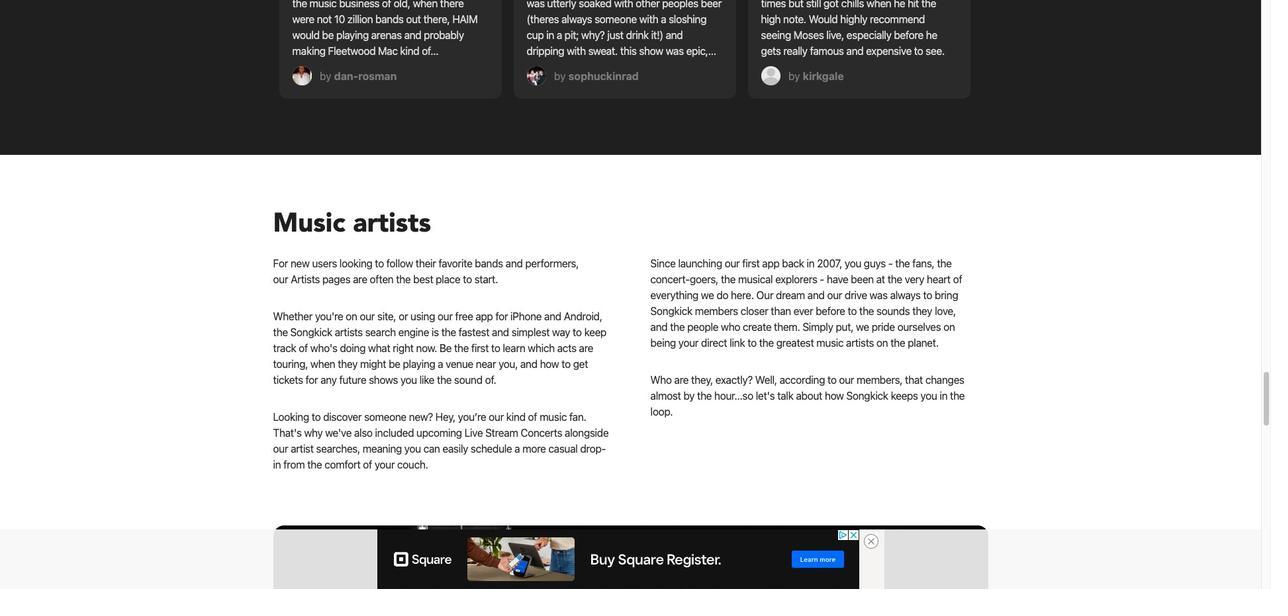 Task type: describe. For each thing, give the bounding box(es) containing it.
since
[[651, 258, 676, 270]]

and up way
[[544, 311, 562, 323]]

them.
[[774, 321, 801, 333]]

to right link
[[748, 337, 757, 349]]

looking
[[340, 258, 373, 270]]

artists inside since launching our first app back in 2007, you guys - the fans, the concert-goers, the musical explorers - have been at the very heart of everything we do here. our dream and our drive was always to bring songkick members closer than ever before to the sounds they love, and the people who create them. simply put, we pride ourselves on being your direct link to the greatest music artists on the planet.
[[847, 337, 875, 349]]

looking to discover someone new? hey, you're our kind of music fan. that's why we've also included upcoming live stream concerts alongside our artist searches, meaning you can easily schedule a more casual drop- in from the comfort of your couch.
[[273, 411, 609, 471]]

members,
[[857, 374, 903, 386]]

1 horizontal spatial on
[[877, 337, 889, 349]]

are inside who are they, exactly? well, according to our members, that changes almost by the hour...so let's talk about how songkick keeps you in the loop.
[[675, 374, 689, 386]]

ourselves
[[898, 321, 942, 333]]

our down 'have'
[[828, 289, 843, 301]]

members
[[695, 305, 739, 317]]

put,
[[836, 321, 854, 333]]

pride
[[872, 321, 895, 333]]

our up 'musical'
[[725, 258, 740, 270]]

how inside who are they, exactly? well, according to our members, that changes almost by the hour...so let's talk about how songkick keeps you in the loop.
[[825, 390, 844, 402]]

for
[[273, 258, 288, 270]]

music
[[273, 205, 345, 242]]

search
[[365, 327, 396, 339]]

here.
[[731, 289, 754, 301]]

artist
[[291, 443, 314, 455]]

now.
[[416, 342, 437, 354]]

learn
[[503, 342, 526, 354]]

couch.
[[397, 459, 428, 471]]

according
[[780, 374, 825, 386]]

who
[[721, 321, 741, 333]]

upcoming
[[417, 427, 462, 439]]

musical
[[739, 274, 773, 286]]

playing
[[403, 358, 436, 370]]

performers,
[[526, 258, 579, 270]]

future
[[339, 374, 367, 386]]

heart
[[927, 274, 951, 286]]

by sophuckinrad
[[554, 70, 639, 82]]

your inside looking to discover someone new? hey, you're our kind of music fan. that's why we've also included upcoming live stream concerts alongside our artist searches, meaning you can easily schedule a more casual drop- in from the comfort of your couch.
[[375, 459, 395, 471]]

who
[[651, 374, 672, 386]]

back
[[782, 258, 805, 270]]

artists inside the whether you're on our site, or using our free app for iphone and android, the songkick artists search engine is the fastest and simplest way to keep track of who's doing what right now. be the first to learn which acts are touring, when they might be playing a venue near you, and how to get tickets for any future shows you like the sound of.
[[335, 327, 363, 339]]

by dan-rosman
[[320, 70, 397, 82]]

the up "track"
[[273, 327, 288, 339]]

using
[[411, 311, 435, 323]]

a inside the whether you're on our site, or using our free app for iphone and android, the songkick artists search engine is the fastest and simplest way to keep track of who's doing what right now. be the first to learn which acts are touring, when they might be playing a venue near you, and how to get tickets for any future shows you like the sound of.
[[438, 358, 443, 370]]

shows
[[369, 374, 398, 386]]

to right way
[[573, 327, 582, 339]]

keep
[[585, 327, 607, 339]]

the up heart
[[938, 258, 952, 270]]

searches,
[[316, 443, 360, 455]]

app inside since launching our first app back in 2007, you guys - the fans, the concert-goers, the musical explorers - have been at the very heart of everything we do here. our dream and our drive was always to bring songkick members closer than ever before to the sounds they love, and the people who create them. simply put, we pride ourselves on being your direct link to the greatest music artists on the planet.
[[763, 258, 780, 270]]

simplest
[[512, 327, 550, 339]]

more
[[523, 443, 546, 455]]

are inside the whether you're on our site, or using our free app for iphone and android, the songkick artists search engine is the fastest and simplest way to keep track of who's doing what right now. be the first to learn which acts are touring, when they might be playing a venue near you, and how to get tickets for any future shows you like the sound of.
[[579, 342, 594, 354]]

our up is
[[438, 311, 453, 323]]

always
[[891, 289, 921, 301]]

to inside who are they, exactly? well, according to our members, that changes almost by the hour...so let's talk about how songkick keeps you in the loop.
[[828, 374, 837, 386]]

you're
[[315, 311, 343, 323]]

which
[[528, 342, 555, 354]]

your inside since launching our first app back in 2007, you guys - the fans, the concert-goers, the musical explorers - have been at the very heart of everything we do here. our dream and our drive was always to bring songkick members closer than ever before to the sounds they love, and the people who create them. simply put, we pride ourselves on being your direct link to the greatest music artists on the planet.
[[679, 337, 699, 349]]

the down they,
[[697, 390, 712, 402]]

meaning
[[363, 443, 402, 455]]

advertisement element
[[377, 530, 860, 590]]

and up ever
[[808, 289, 825, 301]]

the inside for new users looking to follow their favorite bands and performers, our artists pages are often the best place to start.
[[396, 274, 411, 286]]

kirkgale
[[803, 70, 844, 82]]

for new users looking to follow their favorite bands and performers, our artists pages are often the best place to start.
[[273, 258, 579, 286]]

that's
[[273, 427, 302, 439]]

and down which
[[521, 358, 538, 370]]

simply
[[803, 321, 834, 333]]

from
[[284, 459, 305, 471]]

tickets
[[273, 374, 303, 386]]

fans,
[[913, 258, 935, 270]]

touring,
[[273, 358, 308, 370]]

since launching our first app back in 2007, you guys - the fans, the concert-goers, the musical explorers - have been at the very heart of everything we do here. our dream and our drive was always to bring songkick members closer than ever before to the sounds they love, and the people who create them. simply put, we pride ourselves on being your direct link to the greatest music artists on the planet.
[[651, 258, 963, 349]]

songkick inside the whether you're on our site, or using our free app for iphone and android, the songkick artists search engine is the fastest and simplest way to keep track of who's doing what right now. be the first to learn which acts are touring, when they might be playing a venue near you, and how to get tickets for any future shows you like the sound of.
[[290, 327, 332, 339]]

on inside the whether you're on our site, or using our free app for iphone and android, the songkick artists search engine is the fastest and simplest way to keep track of who's doing what right now. be the first to learn which acts are touring, when they might be playing a venue near you, and how to get tickets for any future shows you like the sound of.
[[346, 311, 357, 323]]

our down that's
[[273, 443, 288, 455]]

dream
[[776, 289, 806, 301]]

music artists
[[273, 205, 431, 242]]

who's
[[310, 342, 338, 354]]

to inside looking to discover someone new? hey, you're our kind of music fan. that's why we've also included upcoming live stream concerts alongside our artist searches, meaning you can easily schedule a more casual drop- in from the comfort of your couch.
[[312, 411, 321, 423]]

sophuckinrad's profile image image
[[527, 66, 546, 85]]

our inside who are they, exactly? well, according to our members, that changes almost by the hour...so let's talk about how songkick keeps you in the loop.
[[840, 374, 855, 386]]

drop-
[[581, 443, 606, 455]]

before
[[816, 305, 846, 317]]

love,
[[935, 305, 957, 317]]

or
[[399, 311, 408, 323]]

whether you're on our site, or using our free app for iphone and android, the songkick artists search engine is the fastest and simplest way to keep track of who's doing what right now. be the first to learn which acts are touring, when they might be playing a venue near you, and how to get tickets for any future shows you like the sound of.
[[273, 311, 607, 386]]

first inside since launching our first app back in 2007, you guys - the fans, the concert-goers, the musical explorers - have been at the very heart of everything we do here. our dream and our drive was always to bring songkick members closer than ever before to the sounds they love, and the people who create them. simply put, we pride ourselves on being your direct link to the greatest music artists on the planet.
[[743, 258, 760, 270]]

new?
[[409, 411, 433, 423]]

also
[[354, 427, 373, 439]]

1 vertical spatial -
[[820, 274, 825, 286]]

in inside looking to discover someone new? hey, you're our kind of music fan. that's why we've also included upcoming live stream concerts alongside our artist searches, meaning you can easily schedule a more casual drop- in from the comfort of your couch.
[[273, 459, 281, 471]]

songkick inside who are they, exactly? well, according to our members, that changes almost by the hour...so let's talk about how songkick keeps you in the loop.
[[847, 390, 889, 402]]

free
[[455, 311, 473, 323]]

the down create
[[760, 337, 774, 349]]

fastest
[[459, 327, 490, 339]]

very
[[905, 274, 925, 286]]

concerts
[[521, 427, 563, 439]]

by inside who are they, exactly? well, according to our members, that changes almost by the hour...so let's talk about how songkick keeps you in the loop.
[[684, 390, 695, 402]]

have
[[827, 274, 849, 286]]

our up stream
[[489, 411, 504, 423]]

follow
[[387, 258, 413, 270]]

the down drive
[[860, 305, 875, 317]]

the up 'being'
[[670, 321, 685, 333]]

you inside looking to discover someone new? hey, you're our kind of music fan. that's why we've also included upcoming live stream concerts alongside our artist searches, meaning you can easily schedule a more casual drop- in from the comfort of your couch.
[[405, 443, 421, 455]]

and inside for new users looking to follow their favorite bands and performers, our artists pages are often the best place to start.
[[506, 258, 523, 270]]

you,
[[499, 358, 518, 370]]

hey,
[[436, 411, 456, 423]]



Task type: vqa. For each thing, say whether or not it's contained in the screenshot.
the bottommost for
yes



Task type: locate. For each thing, give the bounding box(es) containing it.
how inside the whether you're on our site, or using our free app for iphone and android, the songkick artists search engine is the fastest and simplest way to keep track of who's doing what right now. be the first to learn which acts are touring, when they might be playing a venue near you, and how to get tickets for any future shows you like the sound of.
[[540, 358, 559, 370]]

loop.
[[651, 406, 673, 418]]

site,
[[378, 311, 396, 323]]

be
[[389, 358, 401, 370]]

the right is
[[442, 327, 456, 339]]

in down the changes
[[940, 390, 948, 402]]

discover
[[323, 411, 362, 423]]

1 vertical spatial a
[[515, 443, 520, 455]]

to left the get
[[562, 358, 571, 370]]

0 horizontal spatial songkick
[[290, 327, 332, 339]]

are down looking
[[353, 274, 367, 286]]

1 vertical spatial app
[[476, 311, 493, 323]]

let's
[[756, 390, 775, 402]]

might
[[360, 358, 386, 370]]

been
[[851, 274, 874, 286]]

users
[[312, 258, 337, 270]]

get
[[573, 358, 588, 370]]

dan-rosman's profile image image
[[292, 66, 312, 85]]

in left from
[[273, 459, 281, 471]]

1 vertical spatial they
[[338, 358, 358, 370]]

0 vertical spatial songkick
[[651, 305, 693, 317]]

dan-
[[334, 70, 358, 82]]

the down follow
[[396, 274, 411, 286]]

0 vertical spatial are
[[353, 274, 367, 286]]

artists
[[291, 274, 320, 286]]

0 horizontal spatial music
[[540, 411, 567, 423]]

live
[[465, 427, 483, 439]]

we right 'put,'
[[857, 321, 870, 333]]

favorite
[[439, 258, 473, 270]]

2 horizontal spatial on
[[944, 321, 956, 333]]

doing
[[340, 342, 366, 354]]

talk
[[778, 390, 794, 402]]

music inside since launching our first app back in 2007, you guys - the fans, the concert-goers, the musical explorers - have been at the very heart of everything we do here. our dream and our drive was always to bring songkick members closer than ever before to the sounds they love, and the people who create them. simply put, we pride ourselves on being your direct link to the greatest music artists on the planet.
[[817, 337, 844, 349]]

0 horizontal spatial are
[[353, 274, 367, 286]]

comfort
[[325, 459, 361, 471]]

and right bands
[[506, 258, 523, 270]]

first inside the whether you're on our site, or using our free app for iphone and android, the songkick artists search engine is the fastest and simplest way to keep track of who's doing what right now. be the first to learn which acts are touring, when they might be playing a venue near you, and how to get tickets for any future shows you like the sound of.
[[472, 342, 489, 354]]

to left learn
[[491, 342, 501, 354]]

our left the "site,"
[[360, 311, 375, 323]]

0 horizontal spatial your
[[375, 459, 395, 471]]

2 vertical spatial in
[[273, 459, 281, 471]]

are inside for new users looking to follow their favorite bands and performers, our artists pages are often the best place to start.
[[353, 274, 367, 286]]

they inside since launching our first app back in 2007, you guys - the fans, the concert-goers, the musical explorers - have been at the very heart of everything we do here. our dream and our drive was always to bring songkick members closer than ever before to the sounds they love, and the people who create them. simply put, we pride ourselves on being your direct link to the greatest music artists on the planet.
[[913, 305, 933, 317]]

0 horizontal spatial in
[[273, 459, 281, 471]]

0 horizontal spatial -
[[820, 274, 825, 286]]

0 horizontal spatial for
[[306, 374, 318, 386]]

by right kirkgale's profile image
[[789, 70, 801, 82]]

0 vertical spatial in
[[807, 258, 815, 270]]

how
[[540, 358, 559, 370], [825, 390, 844, 402]]

1 vertical spatial music
[[540, 411, 567, 423]]

first up near
[[472, 342, 489, 354]]

to up often in the top left of the page
[[375, 258, 384, 270]]

0 vertical spatial they
[[913, 305, 933, 317]]

for left iphone
[[496, 311, 508, 323]]

kirkgale's profile image image
[[761, 66, 781, 85]]

casual
[[549, 443, 578, 455]]

songkick inside since launching our first app back in 2007, you guys - the fans, the concert-goers, the musical explorers - have been at the very heart of everything we do here. our dream and our drive was always to bring songkick members closer than ever before to the sounds they love, and the people who create them. simply put, we pride ourselves on being your direct link to the greatest music artists on the planet.
[[651, 305, 693, 317]]

the up the do
[[721, 274, 736, 286]]

in inside since launching our first app back in 2007, you guys - the fans, the concert-goers, the musical explorers - have been at the very heart of everything we do here. our dream and our drive was always to bring songkick members closer than ever before to the sounds they love, and the people who create them. simply put, we pride ourselves on being your direct link to the greatest music artists on the planet.
[[807, 258, 815, 270]]

how right "about"
[[825, 390, 844, 402]]

our inside for new users looking to follow their favorite bands and performers, our artists pages are often the best place to start.
[[273, 274, 288, 286]]

best
[[413, 274, 434, 286]]

changes
[[926, 374, 965, 386]]

app up 'musical'
[[763, 258, 780, 270]]

sound
[[454, 374, 483, 386]]

closer
[[741, 305, 769, 317]]

a left the more
[[515, 443, 520, 455]]

2 vertical spatial songkick
[[847, 390, 889, 402]]

often
[[370, 274, 394, 286]]

1 horizontal spatial your
[[679, 337, 699, 349]]

1 horizontal spatial in
[[807, 258, 815, 270]]

of right heart
[[954, 274, 963, 286]]

the right be
[[454, 342, 469, 354]]

to down drive
[[848, 305, 857, 317]]

pages
[[323, 274, 351, 286]]

of down the meaning
[[363, 459, 372, 471]]

1 vertical spatial first
[[472, 342, 489, 354]]

on down love,
[[944, 321, 956, 333]]

0 vertical spatial first
[[743, 258, 760, 270]]

artists up follow
[[353, 205, 431, 242]]

by down they,
[[684, 390, 695, 402]]

a
[[438, 358, 443, 370], [515, 443, 520, 455]]

easily
[[443, 443, 468, 455]]

- left 'have'
[[820, 274, 825, 286]]

your down the meaning
[[375, 459, 395, 471]]

we left the do
[[701, 289, 714, 301]]

first up 'musical'
[[743, 258, 760, 270]]

0 horizontal spatial on
[[346, 311, 357, 323]]

about
[[796, 390, 823, 402]]

launching
[[679, 258, 723, 270]]

your down people
[[679, 337, 699, 349]]

by left dan-
[[320, 70, 332, 82]]

app up the fastest
[[476, 311, 493, 323]]

our
[[757, 289, 774, 301]]

1 horizontal spatial are
[[579, 342, 594, 354]]

what
[[368, 342, 390, 354]]

2 horizontal spatial in
[[940, 390, 948, 402]]

they down doing at the bottom
[[338, 358, 358, 370]]

by for by sophuckinrad
[[554, 70, 566, 82]]

music inside looking to discover someone new? hey, you're our kind of music fan. that's why we've also included upcoming live stream concerts alongside our artist searches, meaning you can easily schedule a more casual drop- in from the comfort of your couch.
[[540, 411, 567, 423]]

artists down 'put,'
[[847, 337, 875, 349]]

they,
[[692, 374, 713, 386]]

are
[[353, 274, 367, 286], [579, 342, 594, 354], [675, 374, 689, 386]]

how down which
[[540, 358, 559, 370]]

engine
[[399, 327, 429, 339]]

fan.
[[570, 411, 587, 423]]

be
[[440, 342, 452, 354]]

than
[[771, 305, 791, 317]]

0 vertical spatial a
[[438, 358, 443, 370]]

a inside looking to discover someone new? hey, you're our kind of music fan. that's why we've also included upcoming live stream concerts alongside our artist searches, meaning you can easily schedule a more casual drop- in from the comfort of your couch.
[[515, 443, 520, 455]]

0 vertical spatial your
[[679, 337, 699, 349]]

1 horizontal spatial music
[[817, 337, 844, 349]]

0 vertical spatial we
[[701, 289, 714, 301]]

of inside the whether you're on our site, or using our free app for iphone and android, the songkick artists search engine is the fastest and simplest way to keep track of who's doing what right now. be the first to learn which acts are touring, when they might be playing a venue near you, and how to get tickets for any future shows you like the sound of.
[[299, 342, 308, 354]]

you inside who are they, exactly? well, according to our members, that changes almost by the hour...so let's talk about how songkick keeps you in the loop.
[[921, 390, 938, 402]]

2 horizontal spatial are
[[675, 374, 689, 386]]

to left bring
[[924, 289, 933, 301]]

is
[[432, 327, 439, 339]]

for
[[496, 311, 508, 323], [306, 374, 318, 386]]

do
[[717, 289, 729, 301]]

0 vertical spatial how
[[540, 358, 559, 370]]

0 horizontal spatial first
[[472, 342, 489, 354]]

1 horizontal spatial how
[[825, 390, 844, 402]]

why
[[304, 427, 323, 439]]

1 vertical spatial your
[[375, 459, 395, 471]]

the right the at
[[888, 274, 903, 286]]

are up the get
[[579, 342, 594, 354]]

1 vertical spatial are
[[579, 342, 594, 354]]

0 horizontal spatial how
[[540, 358, 559, 370]]

a down be
[[438, 358, 443, 370]]

they up ourselves
[[913, 305, 933, 317]]

by for by kirkgale
[[789, 70, 801, 82]]

app inside the whether you're on our site, or using our free app for iphone and android, the songkick artists search engine is the fastest and simplest way to keep track of who's doing what right now. be the first to learn which acts are touring, when they might be playing a venue near you, and how to get tickets for any future shows you like the sound of.
[[476, 311, 493, 323]]

rosman
[[358, 70, 397, 82]]

0 vertical spatial for
[[496, 311, 508, 323]]

1 horizontal spatial they
[[913, 305, 933, 317]]

was
[[870, 289, 888, 301]]

the up very
[[896, 258, 911, 270]]

someone
[[364, 411, 407, 423]]

1 horizontal spatial app
[[763, 258, 780, 270]]

the inside looking to discover someone new? hey, you're our kind of music fan. that's why we've also included upcoming live stream concerts alongside our artist searches, meaning you can easily schedule a more casual drop- in from the comfort of your couch.
[[307, 459, 322, 471]]

the down artist
[[307, 459, 322, 471]]

1 vertical spatial for
[[306, 374, 318, 386]]

you left like
[[401, 374, 417, 386]]

2 vertical spatial are
[[675, 374, 689, 386]]

bring
[[935, 289, 959, 301]]

songkick up who's
[[290, 327, 332, 339]]

exactly?
[[716, 374, 753, 386]]

create
[[743, 321, 772, 333]]

you inside the whether you're on our site, or using our free app for iphone and android, the songkick artists search engine is the fastest and simplest way to keep track of who's doing what right now. be the first to learn which acts are touring, when they might be playing a venue near you, and how to get tickets for any future shows you like the sound of.
[[401, 374, 417, 386]]

by right sophuckinrad's profile image
[[554, 70, 566, 82]]

to up why
[[312, 411, 321, 423]]

looking
[[273, 411, 309, 423]]

of.
[[485, 374, 497, 386]]

concert-
[[651, 274, 690, 286]]

start.
[[475, 274, 498, 286]]

1 horizontal spatial -
[[889, 258, 893, 270]]

- right guys
[[889, 258, 893, 270]]

0 vertical spatial music
[[817, 337, 844, 349]]

0 vertical spatial app
[[763, 258, 780, 270]]

venue
[[446, 358, 474, 370]]

near
[[476, 358, 496, 370]]

any
[[321, 374, 337, 386]]

of inside since launching our first app back in 2007, you guys - the fans, the concert-goers, the musical explorers - have been at the very heart of everything we do here. our dream and our drive was always to bring songkick members closer than ever before to the sounds they love, and the people who create them. simply put, we pride ourselves on being your direct link to the greatest music artists on the planet.
[[954, 274, 963, 286]]

you up couch.
[[405, 443, 421, 455]]

0 horizontal spatial a
[[438, 358, 443, 370]]

bands
[[475, 258, 503, 270]]

app
[[763, 258, 780, 270], [476, 311, 493, 323]]

by for by dan-rosman
[[320, 70, 332, 82]]

0 horizontal spatial we
[[701, 289, 714, 301]]

we've
[[325, 427, 352, 439]]

on right you're
[[346, 311, 357, 323]]

acts
[[558, 342, 577, 354]]

artists up doing at the bottom
[[335, 327, 363, 339]]

music
[[817, 337, 844, 349], [540, 411, 567, 423]]

1 horizontal spatial first
[[743, 258, 760, 270]]

1 horizontal spatial a
[[515, 443, 520, 455]]

music up the concerts
[[540, 411, 567, 423]]

in right back
[[807, 258, 815, 270]]

1 horizontal spatial songkick
[[651, 305, 693, 317]]

of right kind at the left bottom
[[528, 411, 537, 423]]

well,
[[756, 374, 778, 386]]

1 vertical spatial in
[[940, 390, 948, 402]]

2 horizontal spatial songkick
[[847, 390, 889, 402]]

0 horizontal spatial they
[[338, 358, 358, 370]]

our down for
[[273, 274, 288, 286]]

they inside the whether you're on our site, or using our free app for iphone and android, the songkick artists search engine is the fastest and simplest way to keep track of who's doing what right now. be the first to learn which acts are touring, when they might be playing a venue near you, and how to get tickets for any future shows you like the sound of.
[[338, 358, 358, 370]]

music down simply
[[817, 337, 844, 349]]

you down that in the right of the page
[[921, 390, 938, 402]]

first
[[743, 258, 760, 270], [472, 342, 489, 354]]

and up learn
[[492, 327, 509, 339]]

1 horizontal spatial for
[[496, 311, 508, 323]]

songkick down everything
[[651, 305, 693, 317]]

2007,
[[817, 258, 843, 270]]

of right "track"
[[299, 342, 308, 354]]

to left start.
[[463, 274, 472, 286]]

1 vertical spatial we
[[857, 321, 870, 333]]

track
[[273, 342, 296, 354]]

our left members,
[[840, 374, 855, 386]]

0 vertical spatial -
[[889, 258, 893, 270]]

artists
[[353, 205, 431, 242], [335, 327, 363, 339], [847, 337, 875, 349]]

almost
[[651, 390, 681, 402]]

people
[[688, 321, 719, 333]]

and up 'being'
[[651, 321, 668, 333]]

-
[[889, 258, 893, 270], [820, 274, 825, 286]]

and
[[506, 258, 523, 270], [808, 289, 825, 301], [544, 311, 562, 323], [651, 321, 668, 333], [492, 327, 509, 339], [521, 358, 538, 370]]

keeps
[[891, 390, 919, 402]]

you up been
[[845, 258, 862, 270]]

0 horizontal spatial app
[[476, 311, 493, 323]]

you inside since launching our first app back in 2007, you guys - the fans, the concert-goers, the musical explorers - have been at the very heart of everything we do here. our dream and our drive was always to bring songkick members closer than ever before to the sounds they love, and the people who create them. simply put, we pride ourselves on being your direct link to the greatest music artists on the planet.
[[845, 258, 862, 270]]

right
[[393, 342, 414, 354]]

songkick down members,
[[847, 390, 889, 402]]

in inside who are they, exactly? well, according to our members, that changes almost by the hour...so let's talk about how songkick keeps you in the loop.
[[940, 390, 948, 402]]

1 horizontal spatial we
[[857, 321, 870, 333]]

are right "who"
[[675, 374, 689, 386]]

at
[[877, 274, 886, 286]]

1 vertical spatial songkick
[[290, 327, 332, 339]]

to right according
[[828, 374, 837, 386]]

the down pride
[[891, 337, 906, 349]]

the down the changes
[[951, 390, 965, 402]]

direct
[[701, 337, 728, 349]]

1 vertical spatial how
[[825, 390, 844, 402]]

link
[[730, 337, 745, 349]]

ever
[[794, 305, 814, 317]]

who are they, exactly? well, according to our members, that changes almost by the hour...so let's talk about how songkick keeps you in the loop.
[[651, 374, 965, 418]]

for left any
[[306, 374, 318, 386]]

android,
[[564, 311, 603, 323]]

when
[[311, 358, 335, 370]]

the right like
[[437, 374, 452, 386]]

on down pride
[[877, 337, 889, 349]]



